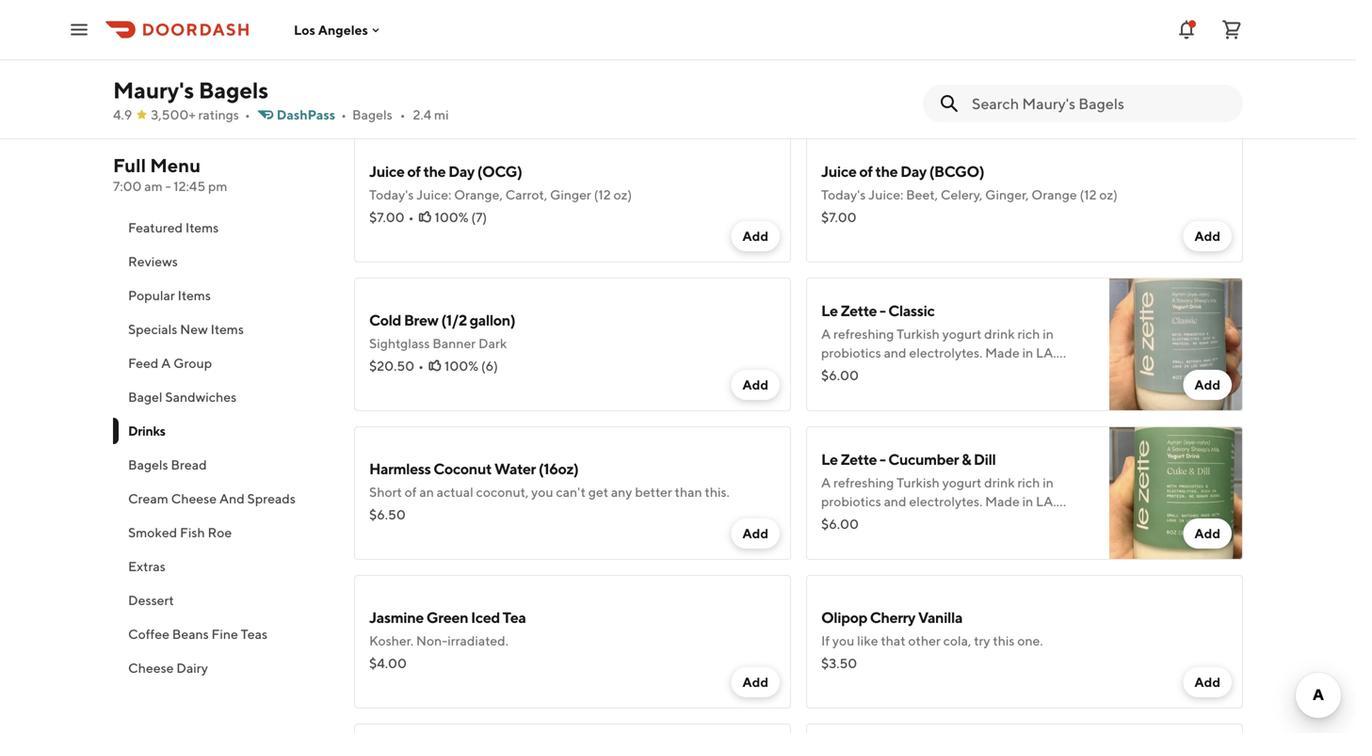 Task type: vqa. For each thing, say whether or not it's contained in the screenshot.
Map region
no



Task type: locate. For each thing, give the bounding box(es) containing it.
- inside le zette - classic a refreshing turkish yogurt drink rich in probiotics and electrolytes. made in la. (sheep's milk, salt)
[[880, 302, 886, 320]]

you down (16oz)
[[532, 485, 554, 500]]

1 vertical spatial la.
[[1036, 494, 1057, 510]]

sightglass.
[[990, 29, 1053, 44]]

bagels left 2.4
[[352, 107, 393, 122]]

1 horizontal spatial oz)
[[1100, 187, 1118, 203]]

today's inside juice of the day (ocg) today's juice: orange, carrot, ginger (12 oz)
[[369, 187, 414, 203]]

100% for (1/2
[[445, 359, 479, 374]]

1 vertical spatial -
[[880, 302, 886, 320]]

jasmine
[[369, 609, 424, 627]]

1 horizontal spatial bagels
[[199, 77, 269, 104]]

• right $20.50
[[418, 359, 424, 374]]

zette inside le zette - classic a refreshing turkish yogurt drink rich in probiotics and electrolytes. made in la. (sheep's milk, salt)
[[841, 302, 877, 320]]

- inside le zette - cucumber & dill a refreshing turkish yogurt drink rich in probiotics and electrolytes. made in la. (sheep's milk, cucumber, dill, salt)
[[880, 451, 886, 469]]

refreshing inside le zette - classic a refreshing turkish yogurt drink rich in probiotics and electrolytes. made in la. (sheep's milk, salt)
[[834, 326, 894, 342]]

you inside olipop cherry vanilla if you like that other cola, try this one. $3.50 add
[[833, 634, 855, 649]]

day up beet,
[[901, 163, 927, 180]]

turkish down cucumber
[[897, 475, 940, 491]]

1 rich from the top
[[1018, 326, 1041, 342]]

and
[[219, 491, 245, 507]]

(12 right ginger in the top left of the page
[[594, 187, 611, 203]]

2 day from the left
[[901, 163, 927, 180]]

featured items
[[128, 220, 219, 236]]

gallon)
[[470, 311, 516, 329]]

1 refreshing from the top
[[834, 326, 894, 342]]

2 la. from the top
[[1036, 494, 1057, 510]]

0 horizontal spatial new
[[180, 322, 208, 337]]

in
[[1043, 326, 1054, 342], [1023, 345, 1034, 361], [1043, 475, 1054, 491], [1023, 494, 1034, 510]]

juice: inside juice of the day (ocg) today's juice: orange, carrot, ginger (12 oz)
[[417, 187, 452, 203]]

0 vertical spatial salt)
[[904, 364, 930, 380]]

(ocg)
[[477, 163, 523, 180]]

1 vertical spatial and
[[884, 345, 907, 361]]

turkish
[[897, 326, 940, 342], [897, 475, 940, 491]]

10oz
[[369, 29, 398, 44]]

juice for (bcgo)
[[822, 163, 857, 180]]

1 made from the top
[[986, 345, 1020, 361]]

turkish inside le zette - cucumber & dill a refreshing turkish yogurt drink rich in probiotics and electrolytes. made in la. (sheep's milk, cucumber, dill, salt)
[[897, 475, 940, 491]]

1 vertical spatial yogurt
[[943, 475, 982, 491]]

other
[[909, 634, 941, 649]]

rotating
[[822, 29, 874, 44]]

2 electrolytes. from the top
[[910, 494, 983, 510]]

1 le from the top
[[822, 302, 838, 320]]

0 vertical spatial probiotics
[[822, 345, 882, 361]]

of inside juice of the day (bcgo) today's juice: beet, celery, ginger, orange (12 oz) $7.00 add
[[860, 163, 873, 180]]

by
[[972, 29, 987, 44]]

turkish down classic
[[897, 326, 940, 342]]

probiotics
[[822, 345, 882, 361], [822, 494, 882, 510]]

bread
[[171, 457, 207, 473]]

1 (12 from the left
[[594, 187, 611, 203]]

of left (bcgo)
[[860, 163, 873, 180]]

2 le from the top
[[822, 451, 838, 469]]

0 vertical spatial you
[[532, 485, 554, 500]]

jasmine green iced tea kosher. non-irradiated. $4.00 add
[[369, 609, 769, 691]]

juice of the day (ocg) today's juice: orange, carrot, ginger (12 oz)
[[369, 163, 632, 203]]

2 yogurt from the top
[[943, 475, 982, 491]]

2 turkish from the top
[[897, 475, 940, 491]]

zette for cucumber
[[841, 451, 877, 469]]

drink inside le zette - classic a refreshing turkish yogurt drink rich in probiotics and electrolytes. made in la. (sheep's milk, salt)
[[985, 326, 1015, 342]]

1 horizontal spatial new
[[888, 48, 916, 63]]

• left 100% (7)
[[409, 210, 414, 225]]

0 horizontal spatial today's
[[369, 187, 414, 203]]

• for $20.50
[[418, 359, 424, 374]]

today's inside juice of the day (bcgo) today's juice: beet, celery, ginger, orange (12 oz) $7.00 add
[[822, 187, 866, 203]]

specials new items button
[[113, 313, 332, 347]]

green
[[427, 609, 468, 627]]

this.
[[705, 485, 730, 500]]

bagels bread
[[128, 457, 207, 473]]

items for featured items
[[186, 220, 219, 236]]

of inside juice of the day (ocg) today's juice: orange, carrot, ginger (12 oz)
[[407, 163, 421, 180]]

100% (6)
[[445, 359, 498, 374]]

and up cucumber,
[[884, 494, 907, 510]]

2 probiotics from the top
[[822, 494, 882, 510]]

juice of the day (bcgo) today's juice: beet, celery, ginger, orange (12 oz) $7.00 add
[[822, 163, 1221, 244]]

- left cucumber
[[880, 451, 886, 469]]

le zette - classic image
[[1110, 278, 1244, 412]]

lightly
[[687, 29, 724, 44]]

day
[[449, 163, 475, 180], [901, 163, 927, 180]]

add inside harmless coconut water  (16oz) short of an actual coconut, you can't get any better than this. $6.50 add
[[743, 526, 769, 542]]

1 horizontal spatial today's
[[822, 187, 866, 203]]

rotating offerings (daily) by sightglass.    this week: organic toketee and papua new guinea! 96% (29)
[[822, 29, 1220, 86]]

zette inside le zette - cucumber & dill a refreshing turkish yogurt drink rich in probiotics and electrolytes. made in la. (sheep's milk, cucumber, dill, salt)
[[841, 451, 877, 469]]

le for le zette - classic
[[822, 302, 838, 320]]

made
[[986, 345, 1020, 361], [986, 494, 1020, 510]]

and
[[822, 48, 844, 63], [884, 345, 907, 361], [884, 494, 907, 510]]

day inside juice of the day (ocg) today's juice: orange, carrot, ginger (12 oz)
[[449, 163, 475, 180]]

1 horizontal spatial day
[[901, 163, 927, 180]]

1 vertical spatial 100%
[[445, 359, 479, 374]]

1 zette from the top
[[841, 302, 877, 320]]

sightglass
[[369, 336, 430, 351]]

- left classic
[[880, 302, 886, 320]]

le inside le zette - cucumber & dill a refreshing turkish yogurt drink rich in probiotics and electrolytes. made in la. (sheep's milk, cucumber, dill, salt)
[[822, 451, 838, 469]]

12:45
[[174, 179, 206, 194]]

juice: inside juice of the day (bcgo) today's juice: beet, celery, ginger, orange (12 oz) $7.00 add
[[869, 187, 904, 203]]

sweetened
[[369, 48, 435, 63]]

0 horizontal spatial the
[[424, 163, 446, 180]]

2 refreshing from the top
[[834, 475, 894, 491]]

today's for (bcgo)
[[822, 187, 866, 203]]

(sheep's inside le zette - cucumber & dill a refreshing turkish yogurt drink rich in probiotics and electrolytes. made in la. (sheep's milk, cucumber, dill, salt)
[[822, 513, 871, 529]]

a
[[822, 326, 831, 342], [161, 356, 171, 371], [822, 475, 831, 491]]

1 horizontal spatial (12
[[1080, 187, 1097, 203]]

you
[[532, 485, 554, 500], [833, 634, 855, 649]]

1 vertical spatial rich
[[1018, 475, 1041, 491]]

2 made from the top
[[986, 494, 1020, 510]]

new
[[888, 48, 916, 63], [180, 322, 208, 337]]

1 horizontal spatial juice:
[[869, 187, 904, 203]]

2 vertical spatial milk,
[[873, 513, 902, 529]]

1 vertical spatial le
[[822, 451, 838, 469]]

juice inside juice of the day (bcgo) today's juice: beet, celery, ginger, orange (12 oz) $7.00 add
[[822, 163, 857, 180]]

1 vertical spatial zette
[[841, 451, 877, 469]]

of for (ocg)
[[407, 163, 421, 180]]

2 vertical spatial a
[[822, 475, 831, 491]]

0 horizontal spatial you
[[532, 485, 554, 500]]

(12
[[594, 187, 611, 203], [1080, 187, 1097, 203]]

• left 2.4
[[400, 107, 406, 122]]

• right 'ratings'
[[245, 107, 250, 122]]

0 vertical spatial $6.00
[[822, 368, 859, 383]]

2 oz) from the left
[[1100, 187, 1118, 203]]

1 the from the left
[[424, 163, 446, 180]]

1 vertical spatial you
[[833, 634, 855, 649]]

0 vertical spatial yogurt
[[943, 326, 982, 342]]

milk, inside le zette - classic a refreshing turkish yogurt drink rich in probiotics and electrolytes. made in la. (sheep's milk, salt)
[[873, 364, 902, 380]]

electrolytes. up cucumber,
[[910, 494, 983, 510]]

the for (ocg)
[[424, 163, 446, 180]]

yogurt inside le zette - classic a refreshing turkish yogurt drink rich in probiotics and electrolytes. made in la. (sheep's milk, salt)
[[943, 326, 982, 342]]

popular
[[128, 288, 175, 303]]

2 vertical spatial -
[[880, 451, 886, 469]]

bagels up the cream
[[128, 457, 168, 473]]

1 vertical spatial electrolytes.
[[910, 494, 983, 510]]

0 horizontal spatial $7.00
[[369, 210, 405, 225]]

(daily)
[[932, 29, 970, 44]]

refreshing down classic
[[834, 326, 894, 342]]

1 vertical spatial new
[[180, 322, 208, 337]]

zette for classic
[[841, 302, 877, 320]]

1 today's from the left
[[369, 187, 414, 203]]

0 horizontal spatial bagels
[[128, 457, 168, 473]]

100% for the
[[435, 210, 469, 225]]

(sheep's inside le zette - classic a refreshing turkish yogurt drink rich in probiotics and electrolytes. made in la. (sheep's milk, salt)
[[822, 364, 871, 380]]

0 vertical spatial (sheep's
[[822, 364, 871, 380]]

(12 right "orange"
[[1080, 187, 1097, 203]]

2 $7.00 from the left
[[822, 210, 857, 225]]

1 vertical spatial items
[[178, 288, 211, 303]]

salt) right dill,
[[994, 513, 1019, 529]]

1 vertical spatial made
[[986, 494, 1020, 510]]

add inside jasmine green iced tea kosher. non-irradiated. $4.00 add
[[743, 675, 769, 691]]

1 vertical spatial milk,
[[873, 364, 902, 380]]

- for le zette - cucumber & dill
[[880, 451, 886, 469]]

dashpass •
[[277, 107, 347, 122]]

0 vertical spatial electrolytes.
[[910, 345, 983, 361]]

items up reviews button
[[186, 220, 219, 236]]

of
[[407, 163, 421, 180], [860, 163, 873, 180], [405, 485, 417, 500]]

0 vertical spatial le
[[822, 302, 838, 320]]

0 horizontal spatial juice
[[369, 163, 405, 180]]

1 $6.00 from the top
[[822, 368, 859, 383]]

rich inside le zette - cucumber & dill a refreshing turkish yogurt drink rich in probiotics and electrolytes. made in la. (sheep's milk, cucumber, dill, salt)
[[1018, 475, 1041, 491]]

0 horizontal spatial oz)
[[614, 187, 632, 203]]

the left (bcgo)
[[876, 163, 898, 180]]

1 day from the left
[[449, 163, 475, 180]]

0 vertical spatial turkish
[[897, 326, 940, 342]]

bagels for bagels bread
[[128, 457, 168, 473]]

0 horizontal spatial day
[[449, 163, 475, 180]]

2 zette from the top
[[841, 451, 877, 469]]

0 vertical spatial made
[[986, 345, 1020, 361]]

notification bell image
[[1176, 18, 1198, 41]]

1 vertical spatial $6.00
[[822, 517, 859, 532]]

mi
[[434, 107, 449, 122]]

1 oz) from the left
[[614, 187, 632, 203]]

salt) inside le zette - classic a refreshing turkish yogurt drink rich in probiotics and electrolytes. made in la. (sheep's milk, salt)
[[904, 364, 930, 380]]

0 horizontal spatial juice:
[[417, 187, 452, 203]]

oz)
[[614, 187, 632, 203], [1100, 187, 1118, 203]]

classic
[[889, 302, 935, 320]]

milk, inside le zette - cucumber & dill a refreshing turkish yogurt drink rich in probiotics and electrolytes. made in la. (sheep's milk, cucumber, dill, salt)
[[873, 513, 902, 529]]

get
[[589, 485, 609, 500]]

1 horizontal spatial juice
[[822, 163, 857, 180]]

2 drink from the top
[[985, 475, 1015, 491]]

1 horizontal spatial the
[[876, 163, 898, 180]]

2 horizontal spatial bagels
[[352, 107, 393, 122]]

2 today's from the left
[[822, 187, 866, 203]]

better
[[635, 485, 672, 500]]

the inside juice of the day (ocg) today's juice: orange, carrot, ginger (12 oz)
[[424, 163, 446, 180]]

0 vertical spatial rich
[[1018, 326, 1041, 342]]

1 vertical spatial salt)
[[994, 513, 1019, 529]]

zette left classic
[[841, 302, 877, 320]]

$6.00 for le zette - classic
[[822, 368, 859, 383]]

1 juice from the left
[[369, 163, 405, 180]]

bagels • 2.4 mi
[[352, 107, 449, 122]]

0 vertical spatial bagels
[[199, 77, 269, 104]]

Item Search search field
[[972, 93, 1229, 114]]

short
[[369, 485, 402, 500]]

0 vertical spatial new
[[888, 48, 916, 63]]

0 vertical spatial la.
[[1036, 345, 1057, 361]]

• right "dashpass"
[[341, 107, 347, 122]]

oz) right ginger in the top left of the page
[[614, 187, 632, 203]]

100% down the banner
[[445, 359, 479, 374]]

oz) right "orange"
[[1100, 187, 1118, 203]]

a inside le zette - classic a refreshing turkish yogurt drink rich in probiotics and electrolytes. made in la. (sheep's milk, salt)
[[822, 326, 831, 342]]

day inside juice of the day (bcgo) today's juice: beet, celery, ginger, orange (12 oz) $7.00 add
[[901, 163, 927, 180]]

1 vertical spatial bagels
[[352, 107, 393, 122]]

0 vertical spatial and
[[822, 48, 844, 63]]

made inside le zette - classic a refreshing turkish yogurt drink rich in probiotics and electrolytes. made in la. (sheep's milk, salt)
[[986, 345, 1020, 361]]

featured
[[128, 220, 183, 236]]

non-
[[416, 634, 448, 649]]

zette left cucumber
[[841, 451, 877, 469]]

juice: left beet,
[[869, 187, 904, 203]]

1 $7.00 from the left
[[369, 210, 405, 225]]

0 vertical spatial refreshing
[[834, 326, 894, 342]]

a inside le zette - cucumber & dill a refreshing turkish yogurt drink rich in probiotics and electrolytes. made in la. (sheep's milk, cucumber, dill, salt)
[[822, 475, 831, 491]]

with up agave.
[[476, 29, 502, 44]]

1 vertical spatial a
[[161, 356, 171, 371]]

milk, right oat
[[656, 29, 684, 44]]

1 vertical spatial refreshing
[[834, 475, 894, 491]]

1 drink from the top
[[985, 326, 1015, 342]]

of left an
[[405, 485, 417, 500]]

angeles
[[318, 22, 368, 37]]

and down classic
[[884, 345, 907, 361]]

2 $6.00 from the top
[[822, 517, 859, 532]]

today's left beet,
[[822, 187, 866, 203]]

$20.50 •
[[369, 359, 424, 374]]

1 turkish from the top
[[897, 326, 940, 342]]

0 vertical spatial 100%
[[435, 210, 469, 225]]

juice inside juice of the day (ocg) today's juice: orange, carrot, ginger (12 oz)
[[369, 163, 405, 180]]

this
[[1056, 29, 1080, 44]]

actual
[[437, 485, 474, 500]]

cheese up fish
[[171, 491, 217, 507]]

milk,
[[656, 29, 684, 44], [873, 364, 902, 380], [873, 513, 902, 529]]

today's
[[369, 187, 414, 203], [822, 187, 866, 203]]

2 juice: from the left
[[869, 187, 904, 203]]

0 vertical spatial -
[[165, 179, 171, 194]]

maury's
[[113, 77, 194, 104]]

and down rotating
[[822, 48, 844, 63]]

ratings
[[198, 107, 239, 122]]

le inside le zette - classic a refreshing turkish yogurt drink rich in probiotics and electrolytes. made in la. (sheep's milk, salt)
[[822, 302, 838, 320]]

rich inside le zette - classic a refreshing turkish yogurt drink rich in probiotics and electrolytes. made in la. (sheep's milk, salt)
[[1018, 326, 1041, 342]]

1 horizontal spatial with
[[476, 29, 502, 44]]

0 items, open order cart image
[[1221, 18, 1244, 41]]

popular items button
[[113, 279, 332, 313]]

juice: for (ocg)
[[417, 187, 452, 203]]

1 vertical spatial with
[[438, 48, 464, 63]]

2 the from the left
[[876, 163, 898, 180]]

salt) down classic
[[904, 364, 930, 380]]

1 yogurt from the top
[[943, 326, 982, 342]]

the up 100% (7)
[[424, 163, 446, 180]]

le left cucumber
[[822, 451, 838, 469]]

le left classic
[[822, 302, 838, 320]]

salt) inside le zette - cucumber & dill a refreshing turkish yogurt drink rich in probiotics and electrolytes. made in la. (sheep's milk, cucumber, dill, salt)
[[994, 513, 1019, 529]]

1 horizontal spatial you
[[833, 634, 855, 649]]

tea
[[503, 609, 526, 627]]

an
[[420, 485, 434, 500]]

2 vertical spatial and
[[884, 494, 907, 510]]

bagels inside button
[[128, 457, 168, 473]]

refreshing down cucumber
[[834, 475, 894, 491]]

oz) inside juice of the day (ocg) today's juice: orange, carrot, ginger (12 oz)
[[614, 187, 632, 203]]

milk, left cucumber,
[[873, 513, 902, 529]]

1 vertical spatial drink
[[985, 475, 1015, 491]]

1 vertical spatial probiotics
[[822, 494, 882, 510]]

new inside rotating offerings (daily) by sightglass.    this week: organic toketee and papua new guinea! 96% (29)
[[888, 48, 916, 63]]

items up specials new items
[[178, 288, 211, 303]]

2 (sheep's from the top
[[822, 513, 871, 529]]

bagel sandwiches button
[[113, 381, 332, 415]]

1 horizontal spatial salt)
[[994, 513, 1019, 529]]

with down matcha
[[438, 48, 464, 63]]

le for le zette - cucumber & dill
[[822, 451, 838, 469]]

100% left '(7)'
[[435, 210, 469, 225]]

0 vertical spatial drink
[[985, 326, 1015, 342]]

1 juice: from the left
[[417, 187, 452, 203]]

extras
[[128, 559, 166, 575]]

juice: up 100% (7)
[[417, 187, 452, 203]]

add inside juice of the day (bcgo) today's juice: beet, celery, ginger, orange (12 oz) $7.00 add
[[1195, 228, 1221, 244]]

add button for jasmine green iced tea
[[732, 668, 780, 698]]

milk, down classic
[[873, 364, 902, 380]]

bagels bread button
[[113, 448, 332, 482]]

harmless
[[369, 460, 431, 478]]

add button for juice of the day (bcgo)
[[1184, 221, 1232, 252]]

day for (bcgo)
[[901, 163, 927, 180]]

of up $7.00 • in the top left of the page
[[407, 163, 421, 180]]

week:
[[1083, 29, 1118, 44]]

can't
[[556, 485, 586, 500]]

1 la. from the top
[[1036, 345, 1057, 361]]

the inside juice of the day (bcgo) today's juice: beet, celery, ginger, orange (12 oz) $7.00 add
[[876, 163, 898, 180]]

coffee beans fine teas button
[[113, 618, 332, 652]]

drink inside le zette - cucumber & dill a refreshing turkish yogurt drink rich in probiotics and electrolytes. made in la. (sheep's milk, cucumber, dill, salt)
[[985, 475, 1015, 491]]

1 vertical spatial (sheep's
[[822, 513, 871, 529]]

cola,
[[944, 634, 972, 649]]

items down "popular items" button
[[211, 322, 244, 337]]

new inside button
[[180, 322, 208, 337]]

2 rich from the top
[[1018, 475, 1041, 491]]

2 vertical spatial bagels
[[128, 457, 168, 473]]

1 vertical spatial turkish
[[897, 475, 940, 491]]

toketee
[[1172, 29, 1220, 44]]

0 horizontal spatial (12
[[594, 187, 611, 203]]

juice:
[[417, 187, 452, 203], [869, 187, 904, 203]]

with
[[476, 29, 502, 44], [438, 48, 464, 63]]

refreshing inside le zette - cucumber & dill a refreshing turkish yogurt drink rich in probiotics and electrolytes. made in la. (sheep's milk, cucumber, dill, salt)
[[834, 475, 894, 491]]

0 vertical spatial a
[[822, 326, 831, 342]]

2 juice from the left
[[822, 163, 857, 180]]

specials
[[128, 322, 177, 337]]

1 probiotics from the top
[[822, 345, 882, 361]]

juice
[[369, 163, 405, 180], [822, 163, 857, 180]]

0 horizontal spatial salt)
[[904, 364, 930, 380]]

day up orange,
[[449, 163, 475, 180]]

1 horizontal spatial $7.00
[[822, 210, 857, 225]]

bagels up 'ratings'
[[199, 77, 269, 104]]

add button for cold brew (1/2 gallon)
[[732, 370, 780, 400]]

0 vertical spatial zette
[[841, 302, 877, 320]]

1 (sheep's from the top
[[822, 364, 871, 380]]

0 vertical spatial items
[[186, 220, 219, 236]]

new down offerings in the top of the page
[[888, 48, 916, 63]]

yogurt inside le zette - cucumber & dill a refreshing turkish yogurt drink rich in probiotics and electrolytes. made in la. (sheep's milk, cucumber, dill, salt)
[[943, 475, 982, 491]]

$7.00 inside juice of the day (bcgo) today's juice: beet, celery, ginger, orange (12 oz) $7.00 add
[[822, 210, 857, 225]]

electrolytes. down classic
[[910, 345, 983, 361]]

-
[[165, 179, 171, 194], [880, 302, 886, 320], [880, 451, 886, 469]]

1 electrolytes. from the top
[[910, 345, 983, 361]]

new up group
[[180, 322, 208, 337]]

cheese down coffee at the left bottom of the page
[[128, 661, 174, 676]]

0 vertical spatial milk,
[[656, 29, 684, 44]]

2 (12 from the left
[[1080, 187, 1097, 203]]

today's up $7.00 • in the top left of the page
[[369, 187, 414, 203]]

0 vertical spatial with
[[476, 29, 502, 44]]

cream
[[128, 491, 168, 507]]

cheese dairy
[[128, 661, 208, 676]]

- right am
[[165, 179, 171, 194]]

la. inside le zette - cucumber & dill a refreshing turkish yogurt drink rich in probiotics and electrolytes. made in la. (sheep's milk, cucumber, dill, salt)
[[1036, 494, 1057, 510]]

you right "if"
[[833, 634, 855, 649]]



Task type: describe. For each thing, give the bounding box(es) containing it.
(16oz)
[[539, 460, 579, 478]]

$20.50
[[369, 359, 415, 374]]

and inside rotating offerings (daily) by sightglass.    this week: organic toketee and papua new guinea! 96% (29)
[[822, 48, 844, 63]]

bagels for bagels • 2.4 mi
[[352, 107, 393, 122]]

add button for harmless coconut water  (16oz)
[[732, 519, 780, 549]]

(1/2
[[441, 311, 467, 329]]

cream cheese and spreads
[[128, 491, 296, 507]]

this
[[993, 634, 1015, 649]]

offerings
[[877, 29, 930, 44]]

0 horizontal spatial with
[[438, 48, 464, 63]]

today's for (ocg)
[[369, 187, 414, 203]]

spreads
[[247, 491, 296, 507]]

popular items
[[128, 288, 211, 303]]

electrolytes. inside le zette - cucumber & dill a refreshing turkish yogurt drink rich in probiotics and electrolytes. made in la. (sheep's milk, cucumber, dill, salt)
[[910, 494, 983, 510]]

beans
[[172, 627, 209, 643]]

dashpass
[[277, 107, 336, 122]]

and inside le zette - cucumber & dill a refreshing turkish yogurt drink rich in probiotics and electrolytes. made in la. (sheep's milk, cucumber, dill, salt)
[[884, 494, 907, 510]]

items for popular items
[[178, 288, 211, 303]]

or
[[619, 29, 631, 44]]

• for bagels
[[400, 107, 406, 122]]

organic
[[1121, 29, 1169, 44]]

probiotics inside le zette - cucumber & dill a refreshing turkish yogurt drink rich in probiotics and electrolytes. made in la. (sheep's milk, cucumber, dill, salt)
[[822, 494, 882, 510]]

carrot,
[[506, 187, 548, 203]]

agave.
[[466, 48, 505, 63]]

matcha
[[429, 29, 473, 44]]

los angeles
[[294, 22, 368, 37]]

add button for juice of the day (ocg)
[[732, 221, 780, 252]]

and inside le zette - classic a refreshing turkish yogurt drink rich in probiotics and electrolytes. made in la. (sheep's milk, salt)
[[884, 345, 907, 361]]

(12 inside juice of the day (bcgo) today's juice: beet, celery, ginger, orange (12 oz) $7.00 add
[[1080, 187, 1097, 203]]

cold brew (1/2 gallon) sightglass banner dark
[[369, 311, 516, 351]]

3,500+
[[151, 107, 196, 122]]

you inside harmless coconut water  (16oz) short of an actual coconut, you can't get any better than this. $6.50 add
[[532, 485, 554, 500]]

beet,
[[906, 187, 938, 203]]

day for (ocg)
[[449, 163, 475, 180]]

10oz iced matcha with whole organic milk or oat milk, lightly sweetened with agave.
[[369, 29, 724, 63]]

- inside full menu 7:00 am - 12:45 pm
[[165, 179, 171, 194]]

cream cheese and spreads button
[[113, 482, 332, 516]]

feed a group
[[128, 356, 212, 371]]

dark
[[479, 336, 507, 351]]

$6.50
[[369, 507, 406, 523]]

maury's bagels
[[113, 77, 269, 104]]

coffee beans fine teas
[[128, 627, 268, 643]]

milk
[[591, 29, 616, 44]]

ginger,
[[986, 187, 1029, 203]]

smoked
[[128, 525, 177, 541]]

drinks
[[128, 424, 165, 439]]

of for (bcgo)
[[860, 163, 873, 180]]

of inside harmless coconut water  (16oz) short of an actual coconut, you can't get any better than this. $6.50 add
[[405, 485, 417, 500]]

coconut
[[434, 460, 492, 478]]

oz) inside juice of the day (bcgo) today's juice: beet, celery, ginger, orange (12 oz) $7.00 add
[[1100, 187, 1118, 203]]

open menu image
[[68, 18, 90, 41]]

$7.00 •
[[369, 210, 414, 225]]

oat
[[633, 29, 653, 44]]

dairy
[[176, 661, 208, 676]]

7:00
[[113, 179, 142, 194]]

bagel
[[128, 390, 163, 405]]

iced
[[471, 609, 500, 627]]

turkish inside le zette - classic a refreshing turkish yogurt drink rich in probiotics and electrolytes. made in la. (sheep's milk, salt)
[[897, 326, 940, 342]]

add inside olipop cherry vanilla if you like that other cola, try this one. $3.50 add
[[1195, 675, 1221, 691]]

electrolytes. inside le zette - classic a refreshing turkish yogurt drink rich in probiotics and electrolytes. made in la. (sheep's milk, salt)
[[910, 345, 983, 361]]

roe
[[208, 525, 232, 541]]

0 vertical spatial cheese
[[171, 491, 217, 507]]

ginger
[[550, 187, 592, 203]]

la. inside le zette - classic a refreshing turkish yogurt drink rich in probiotics and electrolytes. made in la. (sheep's milk, salt)
[[1036, 345, 1057, 361]]

le zette - classic a refreshing turkish yogurt drink rich in probiotics and electrolytes. made in la. (sheep's milk, salt)
[[822, 302, 1057, 380]]

los
[[294, 22, 316, 37]]

organic
[[544, 29, 588, 44]]

coconut,
[[476, 485, 529, 500]]

4.9
[[113, 107, 132, 122]]

fish
[[180, 525, 205, 541]]

reviews button
[[113, 245, 332, 279]]

whole
[[505, 29, 541, 44]]

irradiated.
[[448, 634, 509, 649]]

dill
[[974, 451, 996, 469]]

a inside feed a group button
[[161, 356, 171, 371]]

kosher.
[[369, 634, 414, 649]]

add button for olipop cherry vanilla
[[1184, 668, 1232, 698]]

dessert
[[128, 593, 174, 609]]

like
[[858, 634, 879, 649]]

specials new items
[[128, 322, 244, 337]]

probiotics inside le zette - classic a refreshing turkish yogurt drink rich in probiotics and electrolytes. made in la. (sheep's milk, salt)
[[822, 345, 882, 361]]

$3.50
[[822, 656, 858, 672]]

- for le zette - classic
[[880, 302, 886, 320]]

le zette - cucumber & dill image
[[1110, 427, 1244, 561]]

smoked fish roe
[[128, 525, 232, 541]]

the for (bcgo)
[[876, 163, 898, 180]]

made inside le zette - cucumber & dill a refreshing turkish yogurt drink rich in probiotics and electrolytes. made in la. (sheep's milk, cucumber, dill, salt)
[[986, 494, 1020, 510]]

feed
[[128, 356, 159, 371]]

3,500+ ratings •
[[151, 107, 250, 122]]

iced
[[400, 29, 426, 44]]

cherry
[[870, 609, 916, 627]]

one.
[[1018, 634, 1044, 649]]

orange
[[1032, 187, 1078, 203]]

(7)
[[471, 210, 487, 225]]

le zette - cucumber & dill a refreshing turkish yogurt drink rich in probiotics and electrolytes. made in la. (sheep's milk, cucumber, dill, salt)
[[822, 451, 1057, 529]]

featured items button
[[113, 211, 332, 245]]

juice for (ocg)
[[369, 163, 405, 180]]

olipop cherry vanilla if you like that other cola, try this one. $3.50 add
[[822, 609, 1221, 691]]

cucumber
[[889, 451, 959, 469]]

am
[[144, 179, 163, 194]]

• for dashpass
[[341, 107, 347, 122]]

1 vertical spatial cheese
[[128, 661, 174, 676]]

$6.00 for le zette - cucumber & dill
[[822, 517, 859, 532]]

sandwiches
[[165, 390, 237, 405]]

fine
[[212, 627, 238, 643]]

96%
[[889, 70, 915, 86]]

cucumber,
[[904, 513, 967, 529]]

juice: for (bcgo)
[[869, 187, 904, 203]]

$4.00
[[369, 656, 407, 672]]

• for $7.00
[[409, 210, 414, 225]]

(12 inside juice of the day (ocg) today's juice: orange, carrot, ginger (12 oz)
[[594, 187, 611, 203]]

&
[[962, 451, 971, 469]]

full
[[113, 155, 146, 177]]

2 vertical spatial items
[[211, 322, 244, 337]]

(29)
[[917, 70, 942, 86]]

milk, inside 10oz iced matcha with whole organic milk or oat milk, lightly sweetened with agave.
[[656, 29, 684, 44]]



